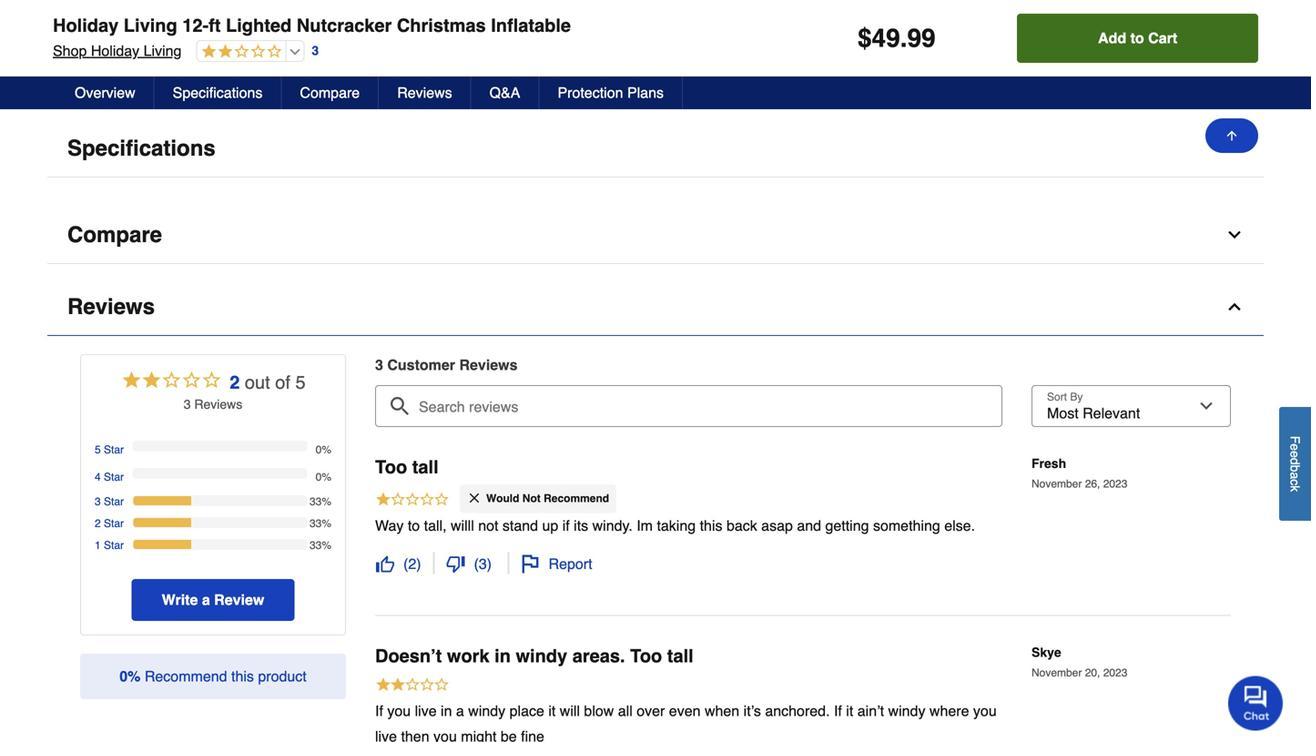 Task type: describe. For each thing, give the bounding box(es) containing it.
in up 'electrical'
[[239, 35, 249, 50]]

back
[[726, 517, 757, 534]]

windy.
[[592, 517, 633, 534]]

4
[[95, 471, 101, 483]]

thumb up image
[[376, 555, 394, 573]]

1 vertical spatial compare button
[[47, 207, 1264, 264]]

star for 3 star
[[104, 495, 124, 508]]

star for 4 star
[[104, 471, 124, 483]]

f
[[1288, 436, 1302, 443]]

1 horizontal spatial windy
[[516, 646, 567, 667]]

0 vertical spatial living
[[124, 15, 177, 36]]

customer
[[387, 356, 455, 373]]

fine
[[521, 728, 544, 742]]

c
[[1288, 479, 1302, 485]]

cord,
[[264, 53, 292, 68]]

will
[[560, 703, 580, 719]]

0 horizontal spatial this
[[231, 668, 254, 685]]

doesn't
[[375, 646, 442, 667]]

taking
[[657, 517, 696, 534]]

1 vertical spatial reviews button
[[47, 279, 1264, 336]]

inflates
[[195, 35, 235, 50]]

a inside the lights up: interior lights up with bright, energy-efficient led light easy setup: self-inflates in seconds and deflates for easy storage, includes stakes and tethers power: includes 5-ft electrical cord, requires outlet for plug in airblown® is a registered trademark of gemmy industries corp
[[156, 71, 164, 86]]

product
[[258, 668, 307, 685]]

nutcracker
[[297, 15, 392, 36]]

%
[[128, 668, 141, 685]]

3 for 3 customer review s
[[375, 356, 383, 373]]

too tall
[[375, 457, 439, 478]]

( for 3
[[474, 556, 479, 572]]

2 for star
[[95, 517, 101, 530]]

) for ( 3 )
[[487, 556, 492, 572]]

else.
[[944, 517, 975, 534]]

0 vertical spatial for
[[376, 35, 391, 50]]

tethers
[[590, 35, 629, 50]]

deflates
[[328, 35, 373, 50]]

a inside if you live in a windy place it will blow all over even when it's anchored. if it ain't windy where you live then you might be fine
[[456, 703, 464, 719]]

0 horizontal spatial windy
[[468, 703, 505, 719]]

2 it from the left
[[846, 703, 853, 719]]

airblown®
[[82, 71, 140, 86]]

0 vertical spatial 2 stars image
[[197, 44, 282, 61]]

gemmy
[[302, 71, 347, 86]]

1 vertical spatial tall
[[667, 646, 693, 667]]

3 for 3
[[312, 43, 319, 58]]

not
[[522, 492, 541, 505]]

up:
[[132, 17, 153, 32]]

something
[[873, 517, 940, 534]]

chat invite button image
[[1228, 675, 1284, 731]]

0 horizontal spatial too
[[375, 457, 407, 478]]

1 vertical spatial up
[[542, 517, 558, 534]]

corp
[[409, 71, 437, 86]]

3 inside 2 out of 5 3 review s
[[184, 397, 191, 412]]

self-
[[169, 35, 195, 50]]

specifications for bottommost specifications button
[[67, 136, 216, 161]]

1
[[95, 539, 101, 552]]

even
[[669, 703, 701, 719]]

storage,
[[425, 35, 471, 50]]

power:
[[82, 53, 134, 68]]

be
[[501, 728, 517, 742]]

inflatable
[[491, 15, 571, 36]]

33% for 1 star
[[310, 539, 331, 552]]

electrical
[[210, 53, 260, 68]]

0 vertical spatial holiday
[[53, 15, 119, 36]]

k
[[1288, 485, 1302, 492]]

might
[[461, 728, 497, 742]]

20,
[[1085, 667, 1100, 679]]

1 horizontal spatial and
[[566, 35, 587, 50]]

1 star
[[95, 539, 124, 552]]

blow
[[584, 703, 614, 719]]

with
[[251, 17, 273, 32]]

0 horizontal spatial and
[[303, 35, 325, 50]]

Search reviews text field
[[382, 385, 995, 416]]

2 out of 5 3 review s
[[184, 372, 306, 412]]

5-
[[188, 53, 200, 68]]

1 vertical spatial holiday
[[91, 42, 139, 59]]

not
[[478, 517, 498, 534]]

includes
[[137, 53, 185, 68]]

3 star
[[95, 495, 124, 508]]

5 star
[[95, 443, 124, 456]]

s inside 2 out of 5 3 review s
[[236, 397, 242, 412]]

protection plans button
[[539, 76, 683, 109]]

lights
[[82, 17, 128, 32]]

( for 2
[[403, 556, 408, 572]]

skye november 20, 2023
[[1032, 645, 1128, 679]]

f e e d b a c k
[[1288, 436, 1302, 492]]

star for 2 star
[[104, 517, 124, 530]]

then
[[401, 728, 429, 742]]

over
[[637, 703, 665, 719]]

easy
[[395, 35, 422, 50]]

recommend for %
[[145, 668, 227, 685]]

0 vertical spatial specifications button
[[154, 76, 282, 109]]

would not recommend
[[486, 492, 609, 505]]

willl
[[451, 517, 474, 534]]

0 horizontal spatial compare
[[67, 222, 162, 247]]

is
[[144, 71, 153, 86]]

star for 5 star
[[104, 443, 124, 456]]

add to cart
[[1098, 30, 1177, 46]]

4 star
[[95, 471, 124, 483]]

a up k
[[1288, 472, 1302, 479]]

33% for 2 star
[[310, 517, 331, 530]]

write
[[162, 591, 198, 608]]

0 % recommend this product
[[120, 668, 307, 685]]

protection plans
[[558, 84, 664, 101]]

1 vertical spatial live
[[375, 728, 397, 742]]

star for 1 star
[[104, 539, 124, 552]]

q&a button
[[471, 76, 539, 109]]

0 horizontal spatial tall
[[412, 457, 439, 478]]

doesn't work in windy areas. too tall
[[375, 646, 693, 667]]

2 vertical spatial 2 stars image
[[375, 676, 450, 696]]

.
[[900, 24, 907, 53]]

1 vertical spatial specifications button
[[47, 120, 1264, 178]]

shop holiday living
[[53, 42, 182, 59]]

light
[[435, 17, 458, 32]]

1 vertical spatial too
[[630, 646, 662, 667]]

3 customer review s
[[375, 356, 518, 373]]

interior
[[156, 17, 196, 32]]

49
[[872, 24, 900, 53]]

0 vertical spatial reviews
[[397, 84, 452, 101]]

stand
[[502, 517, 538, 534]]

2 e from the top
[[1288, 451, 1302, 458]]

f e e d b a c k button
[[1279, 407, 1311, 521]]

( 3 )
[[474, 556, 492, 572]]



Task type: vqa. For each thing, say whether or not it's contained in the screenshot.
the search reviews text field
yes



Task type: locate. For each thing, give the bounding box(es) containing it.
1 horizontal spatial reviews
[[397, 84, 452, 101]]

fresh november 26, 2023
[[1032, 456, 1128, 490]]

3 star from the top
[[104, 495, 124, 508]]

2023 for too tall
[[1103, 478, 1128, 490]]

up inside the lights up: interior lights up with bright, energy-efficient led light easy setup: self-inflates in seconds and deflates for easy storage, includes stakes and tethers power: includes 5-ft electrical cord, requires outlet for plug in airblown® is a registered trademark of gemmy industries corp
[[233, 17, 247, 32]]

add to cart button
[[1017, 14, 1258, 63]]

and up requires
[[303, 35, 325, 50]]

of inside the lights up: interior lights up with bright, energy-efficient led light easy setup: self-inflates in seconds and deflates for easy storage, includes stakes and tethers power: includes 5-ft electrical cord, requires outlet for plug in airblown® is a registered trademark of gemmy industries corp
[[288, 71, 299, 86]]

too right areas.
[[630, 646, 662, 667]]

1 horizontal spatial to
[[1130, 30, 1144, 46]]

write a review button
[[132, 579, 294, 621]]

2 0% from the top
[[316, 471, 331, 483]]

and right asap
[[797, 517, 821, 534]]

2 star
[[95, 517, 124, 530]]

a right is
[[156, 71, 164, 86]]

1 vertical spatial 2023
[[1103, 667, 1128, 679]]

a
[[156, 71, 164, 86], [1288, 472, 1302, 479], [202, 591, 210, 608], [456, 703, 464, 719]]

0 vertical spatial 33%
[[310, 495, 331, 508]]

all
[[618, 703, 633, 719]]

2 if from the left
[[834, 703, 842, 719]]

0% for 5 star
[[316, 443, 331, 456]]

0 vertical spatial 5
[[295, 372, 306, 393]]

living
[[124, 15, 177, 36], [144, 42, 182, 59]]

to right add
[[1130, 30, 1144, 46]]

1 horizontal spatial ft
[[209, 15, 221, 36]]

0 horizontal spatial reviews
[[67, 294, 155, 319]]

0 vertical spatial reviews button
[[379, 76, 471, 109]]

2 vertical spatial 2
[[408, 556, 416, 572]]

5 star from the top
[[104, 539, 124, 552]]

) right thumb up image
[[416, 556, 421, 572]]

overview
[[75, 84, 135, 101]]

holiday up airblown®
[[91, 42, 139, 59]]

asap
[[761, 517, 793, 534]]

0 horizontal spatial recommend
[[145, 668, 227, 685]]

1 0% from the top
[[316, 443, 331, 456]]

0 horizontal spatial 2
[[95, 517, 101, 530]]

and
[[303, 35, 325, 50], [566, 35, 587, 50], [797, 517, 821, 534]]

this left the back
[[700, 517, 722, 534]]

chevron down image
[[1225, 139, 1244, 158]]

2 stars image up trademark
[[197, 44, 282, 61]]

1 horizontal spatial too
[[630, 646, 662, 667]]

flag image
[[521, 555, 539, 573]]

tall,
[[424, 517, 447, 534]]

0 vertical spatial 0%
[[316, 443, 331, 456]]

( right thumb down image
[[474, 556, 479, 572]]

( right thumb up image
[[403, 556, 408, 572]]

review for a
[[214, 591, 264, 608]]

26,
[[1085, 478, 1100, 490]]

to for add
[[1130, 30, 1144, 46]]

live
[[415, 703, 437, 719], [375, 728, 397, 742]]

33% for 3 star
[[310, 495, 331, 508]]

efficient
[[359, 17, 403, 32]]

3 for 3 star
[[95, 495, 101, 508]]

live left then
[[375, 728, 397, 742]]

of inside 2 out of 5 3 review s
[[275, 372, 290, 393]]

specifications for the topmost specifications button
[[173, 84, 263, 101]]

easy
[[82, 35, 116, 50]]

review inside the write a review button
[[214, 591, 264, 608]]

up left if
[[542, 517, 558, 534]]

specifications down overview button on the left
[[67, 136, 216, 161]]

1 e from the top
[[1288, 443, 1302, 451]]

requires
[[296, 53, 342, 68]]

1 vertical spatial this
[[231, 668, 254, 685]]

in
[[239, 35, 249, 50], [426, 53, 436, 68], [494, 646, 511, 667], [441, 703, 452, 719]]

up left with at top left
[[233, 17, 247, 32]]

write a review
[[162, 591, 264, 608]]

2 vertical spatial 33%
[[310, 539, 331, 552]]

0 vertical spatial ft
[[209, 15, 221, 36]]

tall up 1 star image
[[412, 457, 439, 478]]

anchored.
[[765, 703, 830, 719]]

0 vertical spatial review
[[459, 356, 509, 373]]

1 horizontal spatial it
[[846, 703, 853, 719]]

2 horizontal spatial you
[[973, 703, 997, 719]]

2023 right 26,
[[1103, 478, 1128, 490]]

b
[[1288, 465, 1302, 472]]

chevron down image
[[1225, 226, 1244, 244]]

for down efficient
[[376, 35, 391, 50]]

1 vertical spatial 2
[[95, 517, 101, 530]]

0 vertical spatial tall
[[412, 457, 439, 478]]

d
[[1288, 458, 1302, 465]]

to inside button
[[1130, 30, 1144, 46]]

specifications button down 'electrical'
[[154, 76, 282, 109]]

recommend for not
[[544, 492, 609, 505]]

2 november from the top
[[1032, 667, 1082, 679]]

0 vertical spatial to
[[1130, 30, 1144, 46]]

1 horizontal spatial if
[[834, 703, 842, 719]]

0 vertical spatial compare button
[[282, 76, 379, 109]]

you
[[387, 703, 411, 719], [973, 703, 997, 719], [433, 728, 457, 742]]

1 vertical spatial living
[[144, 42, 182, 59]]

add
[[1098, 30, 1126, 46]]

1 horizontal spatial live
[[415, 703, 437, 719]]

1 it from the left
[[548, 703, 556, 719]]

e up d
[[1288, 443, 1302, 451]]

of right the out
[[275, 372, 290, 393]]

a up might
[[456, 703, 464, 719]]

star right 4
[[104, 471, 124, 483]]

0 vertical spatial 2023
[[1103, 478, 1128, 490]]

review for customer
[[459, 356, 509, 373]]

0 vertical spatial of
[[288, 71, 299, 86]]

) right thumb down image
[[487, 556, 492, 572]]

place
[[510, 703, 544, 719]]

chevron up image
[[1225, 298, 1244, 316]]

) for ( 2 )
[[416, 556, 421, 572]]

1 vertical spatial review
[[194, 397, 236, 412]]

shop
[[53, 42, 87, 59]]

when
[[705, 703, 739, 719]]

1 vertical spatial specifications
[[67, 136, 216, 161]]

november down 'skye' at the bottom of page
[[1032, 667, 1082, 679]]

1 star image
[[375, 491, 450, 511]]

2023 for doesn't work in windy areas. too tall
[[1103, 667, 1128, 679]]

5 up 4
[[95, 443, 101, 456]]

2 33% from the top
[[310, 517, 331, 530]]

star up 4 star
[[104, 443, 124, 456]]

0 horizontal spatial if
[[375, 703, 383, 719]]

1 2023 from the top
[[1103, 478, 1128, 490]]

living down interior
[[144, 42, 182, 59]]

setup:
[[119, 35, 165, 50]]

2 star from the top
[[104, 471, 124, 483]]

0 vertical spatial up
[[233, 17, 247, 32]]

if
[[375, 703, 383, 719], [834, 703, 842, 719]]

0 vertical spatial live
[[415, 703, 437, 719]]

skye
[[1032, 645, 1061, 660]]

specifications button down plans
[[47, 120, 1264, 178]]

1 november from the top
[[1032, 478, 1082, 490]]

november for doesn't work in windy areas. too tall
[[1032, 667, 1082, 679]]

0 horizontal spatial to
[[408, 517, 420, 534]]

1 33% from the top
[[310, 495, 331, 508]]

1 horizontal spatial recommend
[[544, 492, 609, 505]]

in right work
[[494, 646, 511, 667]]

windy right ain't
[[888, 703, 925, 719]]

1 vertical spatial 33%
[[310, 517, 331, 530]]

0 horizontal spatial up
[[233, 17, 247, 32]]

1 star from the top
[[104, 443, 124, 456]]

33%
[[310, 495, 331, 508], [310, 517, 331, 530], [310, 539, 331, 552]]

close image
[[467, 491, 482, 506]]

a right 'write'
[[202, 591, 210, 608]]

specifications down 'electrical'
[[173, 84, 263, 101]]

1 horizontal spatial 5
[[295, 372, 306, 393]]

1 horizontal spatial s
[[509, 356, 518, 373]]

thumb down image
[[447, 555, 465, 573]]

2023 inside fresh november 26, 2023
[[1103, 478, 1128, 490]]

0% for 4 star
[[316, 471, 331, 483]]

star down 3 star at the bottom
[[104, 517, 124, 530]]

if
[[562, 517, 570, 534]]

trademark
[[227, 71, 285, 86]]

ain't
[[857, 703, 884, 719]]

0 horizontal spatial you
[[387, 703, 411, 719]]

2 ) from the left
[[487, 556, 492, 572]]

2 up 1
[[95, 517, 101, 530]]

to left tall,
[[408, 517, 420, 534]]

2 for out
[[230, 372, 240, 393]]

1 horizontal spatial you
[[433, 728, 457, 742]]

1 horizontal spatial this
[[700, 517, 722, 534]]

november down fresh
[[1032, 478, 1082, 490]]

plug
[[399, 53, 423, 68]]

would
[[486, 492, 519, 505]]

you right then
[[433, 728, 457, 742]]

seconds
[[252, 35, 300, 50]]

0 horizontal spatial it
[[548, 703, 556, 719]]

0 vertical spatial compare
[[300, 84, 360, 101]]

3 33% from the top
[[310, 539, 331, 552]]

holiday
[[53, 15, 119, 36], [91, 42, 139, 59]]

tall
[[412, 457, 439, 478], [667, 646, 693, 667]]

areas.
[[572, 646, 625, 667]]

it left ain't
[[846, 703, 853, 719]]

2 vertical spatial review
[[214, 591, 264, 608]]

1 vertical spatial reviews
[[67, 294, 155, 319]]

2 ( from the left
[[474, 556, 479, 572]]

in down work
[[441, 703, 452, 719]]

0 vertical spatial 2
[[230, 372, 240, 393]]

0 horizontal spatial )
[[416, 556, 421, 572]]

0 vertical spatial too
[[375, 457, 407, 478]]

$ 49 . 99
[[858, 24, 936, 53]]

star up 2 star
[[104, 495, 124, 508]]

0 horizontal spatial s
[[236, 397, 242, 412]]

1 horizontal spatial up
[[542, 517, 558, 534]]

1 vertical spatial ft
[[200, 53, 207, 68]]

windy up might
[[468, 703, 505, 719]]

and right stakes
[[566, 35, 587, 50]]

you up then
[[387, 703, 411, 719]]

2 2023 from the top
[[1103, 667, 1128, 679]]

2 inside 2 out of 5 3 review s
[[230, 372, 240, 393]]

november inside fresh november 26, 2023
[[1032, 478, 1082, 490]]

its
[[574, 517, 588, 534]]

if you live in a windy place it will blow all over even when it's anchored. if it ain't windy where you live then you might be fine
[[375, 703, 997, 742]]

5 right the out
[[295, 372, 306, 393]]

1 horizontal spatial )
[[487, 556, 492, 572]]

1 vertical spatial recommend
[[145, 668, 227, 685]]

out
[[245, 372, 270, 393]]

to
[[1130, 30, 1144, 46], [408, 517, 420, 534]]

ft right self-
[[209, 15, 221, 36]]

0 vertical spatial november
[[1032, 478, 1082, 490]]

1 vertical spatial 5
[[95, 443, 101, 456]]

0 horizontal spatial (
[[403, 556, 408, 572]]

ft inside the lights up: interior lights up with bright, energy-efficient led light easy setup: self-inflates in seconds and deflates for easy storage, includes stakes and tethers power: includes 5-ft electrical cord, requires outlet for plug in airblown® is a registered trademark of gemmy industries corp
[[200, 53, 207, 68]]

star right 1
[[104, 539, 124, 552]]

1 vertical spatial 2 stars image
[[121, 369, 223, 395]]

99
[[907, 24, 936, 53]]

lighted
[[226, 15, 292, 36]]

1 vertical spatial 0%
[[316, 471, 331, 483]]

2 horizontal spatial and
[[797, 517, 821, 534]]

windy up "place"
[[516, 646, 567, 667]]

3
[[312, 43, 319, 58], [375, 356, 383, 373], [184, 397, 191, 412], [95, 495, 101, 508], [479, 556, 487, 572]]

0 horizontal spatial live
[[375, 728, 397, 742]]

includes
[[475, 35, 522, 50]]

too
[[375, 457, 407, 478], [630, 646, 662, 667]]

im
[[637, 517, 653, 534]]

you right where at the bottom right
[[973, 703, 997, 719]]

0 horizontal spatial ft
[[200, 53, 207, 68]]

november inside skye november 20, 2023
[[1032, 667, 1082, 679]]

2 stars image left the out
[[121, 369, 223, 395]]

1 horizontal spatial (
[[474, 556, 479, 572]]

living up includes
[[124, 15, 177, 36]]

$
[[858, 24, 872, 53]]

live up then
[[415, 703, 437, 719]]

november for too tall
[[1032, 478, 1082, 490]]

0 vertical spatial this
[[700, 517, 722, 534]]

too up 1 star image
[[375, 457, 407, 478]]

4 star from the top
[[104, 517, 124, 530]]

to for way
[[408, 517, 420, 534]]

overview button
[[56, 76, 154, 109]]

for up industries
[[380, 53, 395, 68]]

2 horizontal spatial windy
[[888, 703, 925, 719]]

recommend right %
[[145, 668, 227, 685]]

1 horizontal spatial 2
[[230, 372, 240, 393]]

ft up registered
[[200, 53, 207, 68]]

)
[[416, 556, 421, 572], [487, 556, 492, 572]]

it left will
[[548, 703, 556, 719]]

of down cord, at the left
[[288, 71, 299, 86]]

tall up the even
[[667, 646, 693, 667]]

bright,
[[277, 17, 312, 32]]

2 stars image
[[197, 44, 282, 61], [121, 369, 223, 395], [375, 676, 450, 696]]

windy
[[516, 646, 567, 667], [468, 703, 505, 719], [888, 703, 925, 719]]

0 horizontal spatial 5
[[95, 443, 101, 456]]

if left ain't
[[834, 703, 842, 719]]

2 right thumb up image
[[408, 556, 416, 572]]

in up "corp"
[[426, 53, 436, 68]]

1 vertical spatial november
[[1032, 667, 1082, 679]]

e up b
[[1288, 451, 1302, 458]]

( 2 )
[[403, 556, 421, 572]]

1 vertical spatial to
[[408, 517, 420, 534]]

recommend up the its
[[544, 492, 609, 505]]

getting
[[825, 517, 869, 534]]

this
[[700, 517, 722, 534], [231, 668, 254, 685]]

0 vertical spatial s
[[509, 356, 518, 373]]

if down doesn't
[[375, 703, 383, 719]]

1 vertical spatial of
[[275, 372, 290, 393]]

s
[[509, 356, 518, 373], [236, 397, 242, 412]]

1 ( from the left
[[403, 556, 408, 572]]

up
[[233, 17, 247, 32], [542, 517, 558, 534]]

1 vertical spatial s
[[236, 397, 242, 412]]

report
[[549, 556, 592, 572]]

2023 inside skye november 20, 2023
[[1103, 667, 1128, 679]]

in inside if you live in a windy place it will blow all over even when it's anchored. if it ain't windy where you live then you might be fine
[[441, 703, 452, 719]]

holiday up shop
[[53, 15, 119, 36]]

0 vertical spatial recommend
[[544, 492, 609, 505]]

1 vertical spatial compare
[[67, 222, 162, 247]]

2 stars image down doesn't
[[375, 676, 450, 696]]

this left product
[[231, 668, 254, 685]]

1 horizontal spatial compare
[[300, 84, 360, 101]]

1 if from the left
[[375, 703, 383, 719]]

fresh
[[1032, 456, 1066, 471]]

1 horizontal spatial tall
[[667, 646, 693, 667]]

review inside 2 out of 5 3 review s
[[194, 397, 236, 412]]

2023 right 20,
[[1103, 667, 1128, 679]]

1 vertical spatial for
[[380, 53, 395, 68]]

12-
[[182, 15, 209, 36]]

holiday living 12-ft lighted nutcracker christmas inflatable
[[53, 15, 571, 36]]

5 inside 2 out of 5 3 review s
[[295, 372, 306, 393]]

2 left the out
[[230, 372, 240, 393]]

report button
[[520, 553, 593, 575]]

2 horizontal spatial 2
[[408, 556, 416, 572]]

arrow up image
[[1225, 128, 1239, 143]]

1 ) from the left
[[416, 556, 421, 572]]

0 vertical spatial specifications
[[173, 84, 263, 101]]



